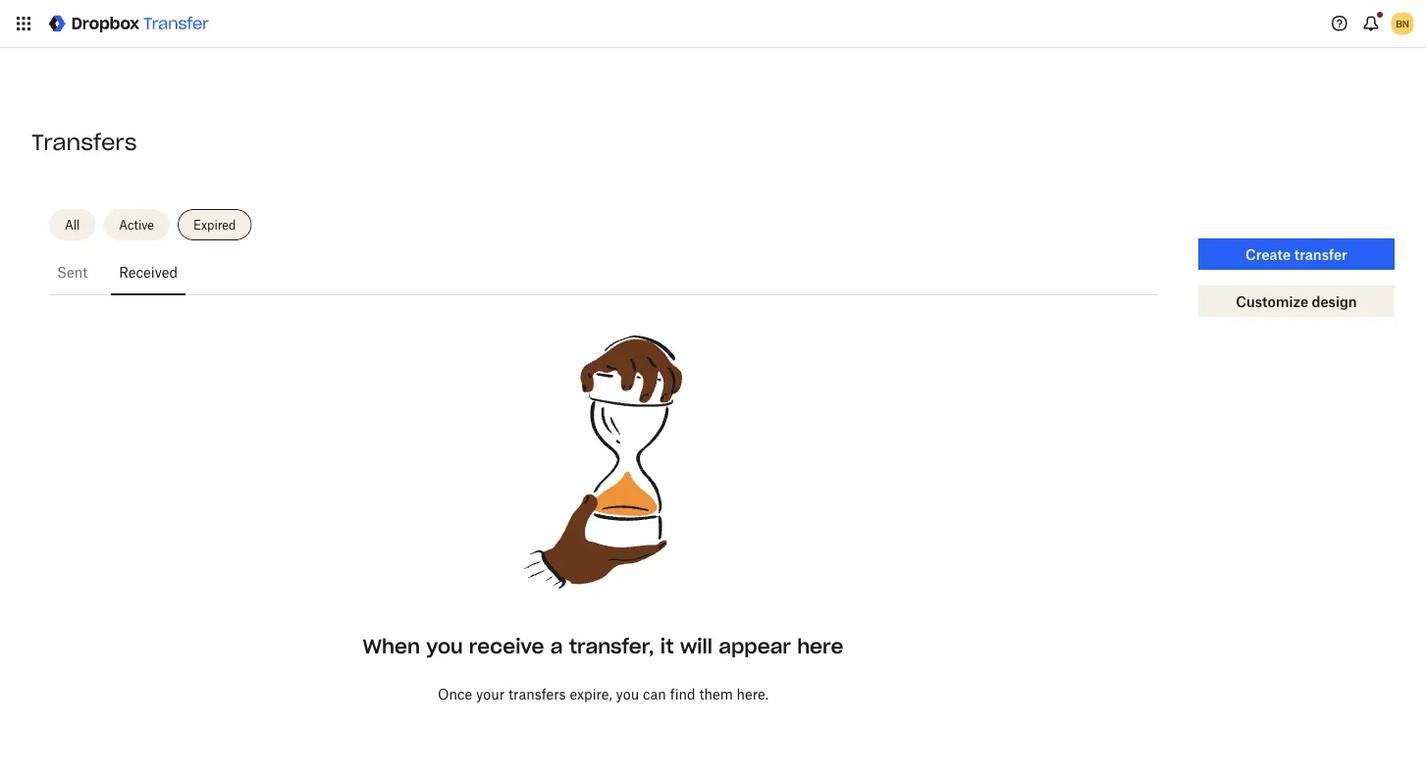 Task type: describe. For each thing, give the bounding box(es) containing it.
sent tab
[[49, 248, 95, 296]]

expired
[[193, 217, 236, 232]]

active button
[[103, 209, 170, 241]]

all
[[65, 217, 80, 232]]

here
[[797, 634, 844, 659]]

once your transfers expire, you can find them here.
[[438, 686, 769, 702]]

customize design
[[1236, 293, 1357, 310]]

bn button
[[1387, 8, 1419, 39]]

create transfer
[[1246, 246, 1348, 263]]

customize
[[1236, 293, 1309, 310]]

transfer,
[[569, 634, 654, 659]]

create
[[1246, 246, 1291, 263]]

all button
[[49, 209, 96, 241]]



Task type: locate. For each thing, give the bounding box(es) containing it.
transfers
[[509, 686, 566, 702]]

tab list containing sent
[[49, 248, 1158, 296]]

bn
[[1396, 17, 1410, 29]]

customize design button
[[1199, 286, 1395, 317]]

tab list
[[49, 248, 1158, 296]]

when you receive a transfer, it will appear here
[[363, 634, 844, 659]]

received tab
[[111, 248, 186, 296]]

design
[[1312, 293, 1357, 310]]

you left can
[[616, 686, 639, 702]]

expire,
[[570, 686, 612, 702]]

it
[[661, 634, 674, 659]]

will
[[680, 634, 713, 659]]

transfer
[[1295, 246, 1348, 263]]

when
[[363, 634, 420, 659]]

once
[[438, 686, 472, 702]]

0 horizontal spatial you
[[426, 634, 463, 659]]

here.
[[737, 686, 769, 702]]

them
[[699, 686, 733, 702]]

1 horizontal spatial you
[[616, 686, 639, 702]]

create transfer button
[[1199, 239, 1395, 270]]

appear
[[719, 634, 791, 659]]

active
[[119, 217, 154, 232]]

find
[[670, 686, 696, 702]]

received
[[119, 264, 178, 280]]

you up once
[[426, 634, 463, 659]]

can
[[643, 686, 667, 702]]

a
[[551, 634, 563, 659]]

transfers
[[31, 129, 137, 156]]

sent
[[57, 264, 88, 280]]

receive
[[469, 634, 544, 659]]

your
[[476, 686, 505, 702]]

0 vertical spatial you
[[426, 634, 463, 659]]

expired button
[[178, 209, 252, 241]]

1 vertical spatial you
[[616, 686, 639, 702]]

you
[[426, 634, 463, 659], [616, 686, 639, 702]]



Task type: vqa. For each thing, say whether or not it's contained in the screenshot.
middle "file"
no



